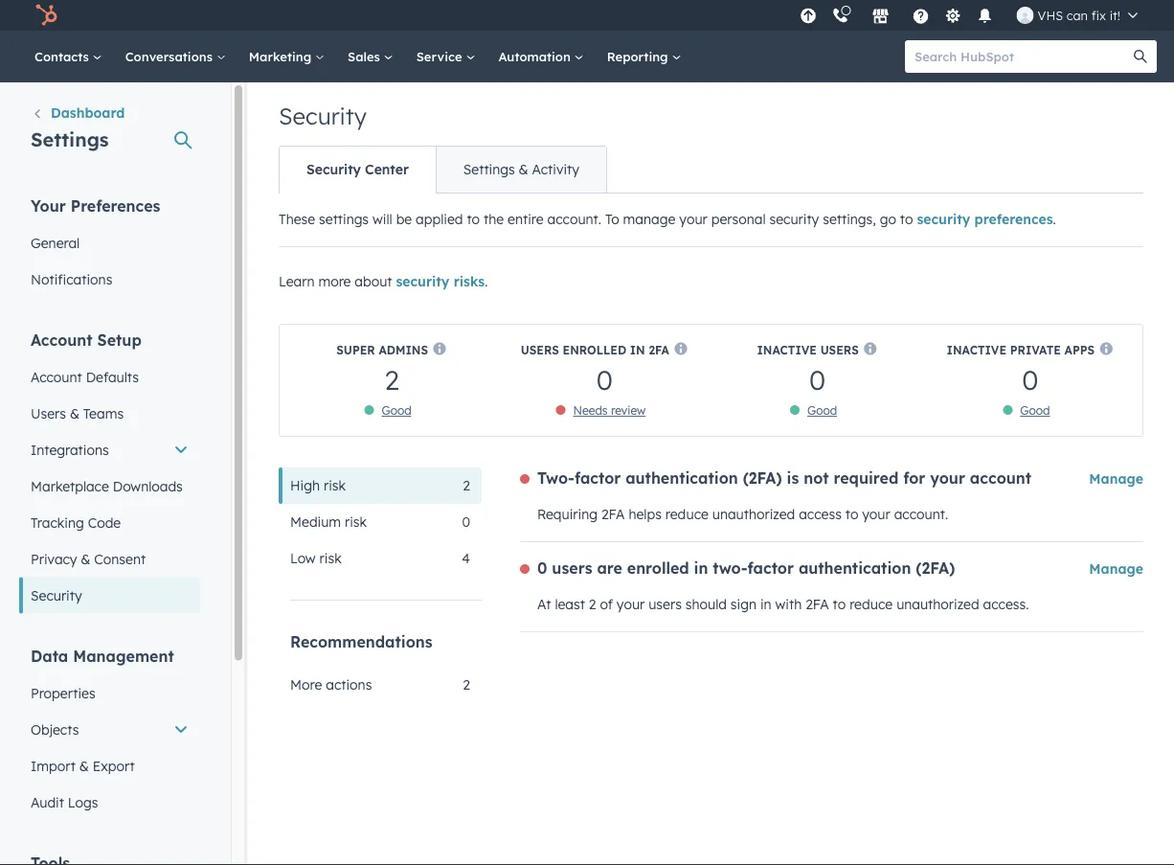 Task type: locate. For each thing, give the bounding box(es) containing it.
privacy & consent
[[31, 551, 146, 567]]

data
[[31, 646, 68, 666]]

calling icon image
[[832, 7, 850, 25]]

your right for
[[931, 469, 966, 488]]

center
[[365, 161, 409, 178]]

automation
[[499, 48, 575, 64]]

2 horizontal spatial users
[[821, 343, 859, 357]]

security
[[279, 102, 367, 130], [307, 161, 361, 178], [31, 587, 82, 604]]

good for users
[[808, 403, 838, 418]]

2fa
[[649, 343, 670, 357], [602, 506, 625, 523], [806, 596, 830, 613]]

(2fa) down for
[[916, 559, 956, 578]]

0 vertical spatial (2fa)
[[743, 469, 783, 488]]

help button
[[905, 0, 938, 31]]

security right go
[[918, 211, 971, 228]]

0 horizontal spatial reduce
[[666, 506, 709, 523]]

1 vertical spatial manage button
[[1090, 558, 1144, 581]]

2 vertical spatial risk
[[320, 550, 342, 567]]

audit logs link
[[19, 784, 200, 821]]

for
[[904, 469, 926, 488]]

account.
[[548, 211, 602, 228], [895, 506, 949, 523]]

2 account from the top
[[31, 368, 82, 385]]

& left export
[[79, 758, 89, 774]]

users for users enrolled in 2fa
[[521, 343, 560, 357]]

account for account setup
[[31, 330, 93, 349]]

account up "account defaults"
[[31, 330, 93, 349]]

with
[[776, 596, 802, 613]]

0 vertical spatial reduce
[[666, 506, 709, 523]]

1 manage button from the top
[[1090, 468, 1144, 491]]

integrations button
[[19, 432, 200, 468]]

0 for enrolled
[[597, 363, 613, 396]]

import & export link
[[19, 748, 200, 784]]

eloise francis image
[[1017, 7, 1035, 24]]

least
[[555, 596, 585, 613]]

audit logs
[[31, 794, 98, 811]]

recommendations
[[290, 632, 433, 652]]

marketplaces button
[[861, 0, 901, 31]]

navigation
[[279, 146, 608, 194]]

1 horizontal spatial authentication
[[799, 559, 912, 578]]

account up users & teams
[[31, 368, 82, 385]]

0 vertical spatial in
[[630, 343, 646, 357]]

vhs can fix it!
[[1038, 7, 1121, 23]]

security down privacy
[[31, 587, 82, 604]]

1 horizontal spatial good button
[[808, 403, 838, 418]]

settings inside navigation
[[464, 161, 515, 178]]

factor up requiring
[[575, 469, 621, 488]]

high risk
[[290, 477, 346, 494]]

0 vertical spatial factor
[[575, 469, 621, 488]]

sales link
[[336, 31, 405, 82]]

risk right high at bottom left
[[324, 477, 346, 494]]

1 vertical spatial settings
[[464, 161, 515, 178]]

export
[[93, 758, 135, 774]]

manage button for two-factor authentication (2fa) is not required for your account
[[1090, 468, 1144, 491]]

notifications
[[31, 271, 112, 287]]

vhs
[[1038, 7, 1064, 23]]

sales
[[348, 48, 384, 64]]

settings down dashboard link
[[31, 127, 109, 151]]

0 vertical spatial manage
[[1090, 471, 1144, 487]]

0 vertical spatial manage button
[[1090, 468, 1144, 491]]

0 down users enrolled in 2fa on the top of page
[[597, 363, 613, 396]]

more
[[319, 273, 351, 290]]

authentication down access
[[799, 559, 912, 578]]

manage
[[623, 211, 676, 228]]

users
[[521, 343, 560, 357], [821, 343, 859, 357], [31, 405, 66, 422]]

1 good button from the left
[[382, 403, 412, 418]]

notifications button
[[969, 0, 1002, 31]]

2 vertical spatial 2fa
[[806, 596, 830, 613]]

factor
[[575, 469, 621, 488], [748, 559, 794, 578]]

these settings will be applied to the entire account. to manage your personal security settings, go to security preferences .
[[279, 211, 1057, 228]]

risk right medium
[[345, 514, 367, 530]]

manage button for 0 users are enrolled in two-factor authentication (2fa)
[[1090, 558, 1144, 581]]

settings & activity
[[464, 161, 580, 178]]

factor up the at least 2 of your users should sign in with 2fa to reduce unauthorized access.
[[748, 559, 794, 578]]

2 horizontal spatial good button
[[1021, 403, 1051, 418]]

1 horizontal spatial inactive
[[947, 343, 1007, 357]]

1 horizontal spatial in
[[694, 559, 709, 578]]

requiring
[[538, 506, 598, 523]]

& left activity at left
[[519, 161, 529, 178]]

0 vertical spatial .
[[1054, 211, 1057, 228]]

your
[[680, 211, 708, 228], [931, 469, 966, 488], [863, 506, 891, 523], [617, 596, 645, 613]]

0 vertical spatial risk
[[324, 477, 346, 494]]

0 down the 'private'
[[1023, 363, 1039, 396]]

3 good from the left
[[1021, 403, 1051, 418]]

objects
[[31, 721, 79, 738]]

0 vertical spatial authentication
[[626, 469, 739, 488]]

activity
[[532, 161, 580, 178]]

1 horizontal spatial factor
[[748, 559, 794, 578]]

0 horizontal spatial good
[[382, 403, 412, 418]]

objects button
[[19, 712, 200, 748]]

to
[[467, 211, 480, 228], [901, 211, 914, 228], [846, 506, 859, 523], [833, 596, 846, 613]]

1 vertical spatial 2fa
[[602, 506, 625, 523]]

1 horizontal spatial security
[[770, 211, 820, 228]]

0 horizontal spatial users
[[552, 559, 593, 578]]

inactive
[[758, 343, 817, 357], [947, 343, 1007, 357]]

dashboard
[[51, 104, 125, 121]]

& inside settings & activity link
[[519, 161, 529, 178]]

1 inactive from the left
[[758, 343, 817, 357]]

0 horizontal spatial .
[[485, 273, 488, 290]]

0 for users
[[810, 363, 826, 396]]

account defaults
[[31, 368, 139, 385]]

0 horizontal spatial in
[[630, 343, 646, 357]]

marketing link
[[237, 31, 336, 82]]

good down inactive users in the right of the page
[[808, 403, 838, 418]]

0 down inactive users in the right of the page
[[810, 363, 826, 396]]

upgrade image
[[800, 8, 817, 25]]

to right with
[[833, 596, 846, 613]]

& inside users & teams link
[[70, 405, 79, 422]]

general
[[31, 234, 80, 251]]

& inside import & export link
[[79, 758, 89, 774]]

1 horizontal spatial good
[[808, 403, 838, 418]]

0 vertical spatial account
[[31, 330, 93, 349]]

0 horizontal spatial security
[[396, 273, 450, 290]]

will
[[373, 211, 393, 228]]

to right go
[[901, 211, 914, 228]]

1 vertical spatial users
[[649, 596, 682, 613]]

1 vertical spatial risk
[[345, 514, 367, 530]]

enrolled right are on the bottom of the page
[[627, 559, 690, 578]]

0 vertical spatial 2fa
[[649, 343, 670, 357]]

manage button
[[1090, 468, 1144, 491], [1090, 558, 1144, 581]]

4
[[462, 550, 471, 567]]

settings for settings
[[31, 127, 109, 151]]

1 horizontal spatial users
[[521, 343, 560, 357]]

1 vertical spatial account
[[31, 368, 82, 385]]

risk for medium risk
[[345, 514, 367, 530]]

2 good from the left
[[808, 403, 838, 418]]

account. down for
[[895, 506, 949, 523]]

unauthorized
[[713, 506, 796, 523], [897, 596, 980, 613]]

0 up 4
[[462, 514, 471, 530]]

security inside navigation
[[307, 161, 361, 178]]

account. for your
[[895, 506, 949, 523]]

users up least
[[552, 559, 593, 578]]

0 horizontal spatial settings
[[31, 127, 109, 151]]

downloads
[[113, 478, 183, 494]]

reduce right with
[[850, 596, 893, 613]]

(2fa)
[[743, 469, 783, 488], [916, 559, 956, 578]]

good button down the 'private'
[[1021, 403, 1051, 418]]

good down admins
[[382, 403, 412, 418]]

1 vertical spatial reduce
[[850, 596, 893, 613]]

1 horizontal spatial settings
[[464, 161, 515, 178]]

settings
[[319, 211, 369, 228]]

in up the review
[[630, 343, 646, 357]]

settings image
[[945, 8, 962, 25]]

hubspot link
[[23, 4, 72, 27]]

import & export
[[31, 758, 135, 774]]

&
[[519, 161, 529, 178], [70, 405, 79, 422], [81, 551, 90, 567], [79, 758, 89, 774]]

& right privacy
[[81, 551, 90, 567]]

risk
[[324, 477, 346, 494], [345, 514, 367, 530], [320, 550, 342, 567]]

authentication up helps
[[626, 469, 739, 488]]

1 manage from the top
[[1090, 471, 1144, 487]]

security up security center
[[279, 102, 367, 130]]

good down the 'private'
[[1021, 403, 1051, 418]]

vhs can fix it! menu
[[795, 0, 1152, 31]]

security up the settings
[[307, 161, 361, 178]]

settings up the
[[464, 161, 515, 178]]

1 vertical spatial unauthorized
[[897, 596, 980, 613]]

account. left to
[[548, 211, 602, 228]]

account defaults link
[[19, 359, 200, 395]]

1 vertical spatial account.
[[895, 506, 949, 523]]

0 for private
[[1023, 363, 1039, 396]]

2 manage button from the top
[[1090, 558, 1144, 581]]

service link
[[405, 31, 487, 82]]

users inside account setup element
[[31, 405, 66, 422]]

0 horizontal spatial users
[[31, 405, 66, 422]]

1 good from the left
[[382, 403, 412, 418]]

2 vertical spatial security
[[31, 587, 82, 604]]

0 vertical spatial enrolled
[[563, 343, 627, 357]]

0 vertical spatial users
[[552, 559, 593, 578]]

applied
[[416, 211, 463, 228]]

good button down admins
[[382, 403, 412, 418]]

2 inactive from the left
[[947, 343, 1007, 357]]

super admins
[[337, 343, 428, 357]]

unauthorized left the access.
[[897, 596, 980, 613]]

manage for 0 users are enrolled in two-factor authentication (2fa)
[[1090, 561, 1144, 577]]

marketplace downloads
[[31, 478, 183, 494]]

0 vertical spatial settings
[[31, 127, 109, 151]]

1 vertical spatial in
[[694, 559, 709, 578]]

0 horizontal spatial factor
[[575, 469, 621, 488]]

0 horizontal spatial inactive
[[758, 343, 817, 357]]

& inside privacy & consent link
[[81, 551, 90, 567]]

0 vertical spatial unauthorized
[[713, 506, 796, 523]]

security left risks
[[396, 273, 450, 290]]

in right sign on the bottom
[[761, 596, 772, 613]]

go
[[880, 211, 897, 228]]

(2fa) left is
[[743, 469, 783, 488]]

low risk
[[290, 550, 342, 567]]

0 vertical spatial account.
[[548, 211, 602, 228]]

notifications image
[[977, 9, 994, 26]]

medium risk
[[290, 514, 367, 530]]

settings
[[31, 127, 109, 151], [464, 161, 515, 178]]

1 vertical spatial security
[[307, 161, 361, 178]]

& left teams
[[70, 405, 79, 422]]

in left two-
[[694, 559, 709, 578]]

1 horizontal spatial account.
[[895, 506, 949, 523]]

users left should
[[649, 596, 682, 613]]

1 account from the top
[[31, 330, 93, 349]]

Search HubSpot search field
[[906, 40, 1140, 73]]

2 horizontal spatial good
[[1021, 403, 1051, 418]]

enrolled up needs
[[563, 343, 627, 357]]

0 up the at
[[538, 559, 548, 578]]

navigation containing security center
[[279, 146, 608, 194]]

1 horizontal spatial reduce
[[850, 596, 893, 613]]

about
[[355, 273, 392, 290]]

users enrolled in 2fa
[[521, 343, 670, 357]]

it!
[[1110, 7, 1121, 23]]

0 horizontal spatial good button
[[382, 403, 412, 418]]

good button down inactive users in the right of the page
[[808, 403, 838, 418]]

risk right "low"
[[320, 550, 342, 567]]

1 vertical spatial manage
[[1090, 561, 1144, 577]]

data management
[[31, 646, 174, 666]]

2 manage from the top
[[1090, 561, 1144, 577]]

2 vertical spatial in
[[761, 596, 772, 613]]

inactive for inactive users
[[758, 343, 817, 357]]

account
[[971, 469, 1032, 488]]

reduce right helps
[[666, 506, 709, 523]]

security inside account setup element
[[31, 587, 82, 604]]

& for import
[[79, 758, 89, 774]]

users for users & teams
[[31, 405, 66, 422]]

3 good button from the left
[[1021, 403, 1051, 418]]

unauthorized down two-factor authentication (2fa) is not required for your account
[[713, 506, 796, 523]]

1 vertical spatial (2fa)
[[916, 559, 956, 578]]

enrolled
[[563, 343, 627, 357], [627, 559, 690, 578]]

good
[[382, 403, 412, 418], [808, 403, 838, 418], [1021, 403, 1051, 418]]

users & teams link
[[19, 395, 200, 432]]

0 horizontal spatial 2fa
[[602, 506, 625, 523]]

account setup element
[[19, 329, 200, 614]]

2 good button from the left
[[808, 403, 838, 418]]

needs review
[[574, 403, 646, 418]]

security left settings,
[[770, 211, 820, 228]]

0 horizontal spatial account.
[[548, 211, 602, 228]]



Task type: describe. For each thing, give the bounding box(es) containing it.
review
[[611, 403, 646, 418]]

settings & activity link
[[436, 147, 607, 193]]

security center
[[307, 161, 409, 178]]

vhs can fix it! button
[[1006, 0, 1150, 31]]

1 horizontal spatial unauthorized
[[897, 596, 980, 613]]

marketplaces image
[[873, 9, 890, 26]]

security center link
[[280, 147, 436, 193]]

data management element
[[19, 645, 200, 821]]

your down required
[[863, 506, 891, 523]]

inactive users
[[758, 343, 859, 357]]

marketplace
[[31, 478, 109, 494]]

risk for high risk
[[324, 477, 346, 494]]

access.
[[984, 596, 1030, 613]]

privacy & consent link
[[19, 541, 200, 577]]

account. for entire
[[548, 211, 602, 228]]

super
[[337, 343, 375, 357]]

preferences
[[71, 196, 160, 215]]

requiring 2fa helps reduce unauthorized access to your account.
[[538, 506, 949, 523]]

tracking code link
[[19, 505, 200, 541]]

apps
[[1065, 343, 1096, 357]]

sign
[[731, 596, 757, 613]]

learn more about security risks .
[[279, 273, 488, 290]]

reporting
[[607, 48, 672, 64]]

import
[[31, 758, 76, 774]]

two-
[[713, 559, 748, 578]]

security risks link
[[396, 273, 485, 290]]

to right access
[[846, 506, 859, 523]]

required
[[834, 469, 899, 488]]

reporting link
[[596, 31, 693, 82]]

the
[[484, 211, 504, 228]]

manage for two-factor authentication (2fa) is not required for your account
[[1090, 471, 1144, 487]]

actions
[[326, 677, 372, 693]]

1 horizontal spatial 2fa
[[649, 343, 670, 357]]

these
[[279, 211, 315, 228]]

two-
[[538, 469, 575, 488]]

learn
[[279, 273, 315, 290]]

your preferences element
[[19, 195, 200, 298]]

1 horizontal spatial (2fa)
[[916, 559, 956, 578]]

1 horizontal spatial .
[[1054, 211, 1057, 228]]

setup
[[97, 330, 142, 349]]

search image
[[1135, 50, 1148, 63]]

hubspot image
[[34, 4, 57, 27]]

2 horizontal spatial in
[[761, 596, 772, 613]]

marketplace downloads link
[[19, 468, 200, 505]]

logs
[[68, 794, 98, 811]]

your right manage
[[680, 211, 708, 228]]

security preferences link
[[918, 211, 1054, 228]]

service
[[417, 48, 466, 64]]

settings,
[[823, 211, 877, 228]]

settings for settings & activity
[[464, 161, 515, 178]]

2 horizontal spatial 2fa
[[806, 596, 830, 613]]

risk for low risk
[[320, 550, 342, 567]]

inactive for inactive private apps
[[947, 343, 1007, 357]]

security link
[[19, 577, 200, 614]]

more
[[290, 677, 322, 693]]

be
[[396, 211, 412, 228]]

dashboard link
[[31, 103, 125, 126]]

inactive private apps
[[947, 343, 1096, 357]]

& for privacy
[[81, 551, 90, 567]]

properties
[[31, 685, 95, 701]]

more actions
[[290, 677, 372, 693]]

should
[[686, 596, 727, 613]]

marketing
[[249, 48, 315, 64]]

needs review button
[[574, 403, 646, 418]]

tracking
[[31, 514, 84, 531]]

contacts
[[34, 48, 93, 64]]

search button
[[1125, 40, 1158, 73]]

risks
[[454, 273, 485, 290]]

personal
[[712, 211, 766, 228]]

1 vertical spatial enrolled
[[627, 559, 690, 578]]

users & teams
[[31, 405, 124, 422]]

1 vertical spatial authentication
[[799, 559, 912, 578]]

notifications link
[[19, 261, 200, 298]]

account for account defaults
[[31, 368, 82, 385]]

good button for users
[[808, 403, 838, 418]]

are
[[597, 559, 623, 578]]

0 horizontal spatial authentication
[[626, 469, 739, 488]]

consent
[[94, 551, 146, 567]]

automation link
[[487, 31, 596, 82]]

2 horizontal spatial security
[[918, 211, 971, 228]]

to left the
[[467, 211, 480, 228]]

conversations link
[[114, 31, 237, 82]]

to
[[606, 211, 620, 228]]

0 horizontal spatial unauthorized
[[713, 506, 796, 523]]

good button for admins
[[382, 403, 412, 418]]

can
[[1067, 7, 1089, 23]]

0 vertical spatial security
[[279, 102, 367, 130]]

good button for private
[[1021, 403, 1051, 418]]

properties link
[[19, 675, 200, 712]]

management
[[73, 646, 174, 666]]

helps
[[629, 506, 662, 523]]

admins
[[379, 343, 428, 357]]

your right of
[[617, 596, 645, 613]]

help image
[[913, 9, 930, 26]]

good for admins
[[382, 403, 412, 418]]

tracking code
[[31, 514, 121, 531]]

high
[[290, 477, 320, 494]]

0 horizontal spatial (2fa)
[[743, 469, 783, 488]]

of
[[600, 596, 613, 613]]

at
[[538, 596, 552, 613]]

upgrade link
[[797, 5, 821, 25]]

good for private
[[1021, 403, 1051, 418]]

preferences
[[975, 211, 1054, 228]]

audit
[[31, 794, 64, 811]]

private
[[1011, 343, 1062, 357]]

& for settings
[[519, 161, 529, 178]]

two-factor authentication (2fa) is not required for your account
[[538, 469, 1032, 488]]

your
[[31, 196, 66, 215]]

teams
[[83, 405, 124, 422]]

defaults
[[86, 368, 139, 385]]

at least 2 of your users should sign in with 2fa to reduce unauthorized access.
[[538, 596, 1030, 613]]

1 vertical spatial .
[[485, 273, 488, 290]]

contacts link
[[23, 31, 114, 82]]

your preferences
[[31, 196, 160, 215]]

1 vertical spatial factor
[[748, 559, 794, 578]]

calling icon button
[[825, 3, 857, 28]]

& for users
[[70, 405, 79, 422]]

1 horizontal spatial users
[[649, 596, 682, 613]]

conversations
[[125, 48, 216, 64]]



Task type: vqa. For each thing, say whether or not it's contained in the screenshot.


